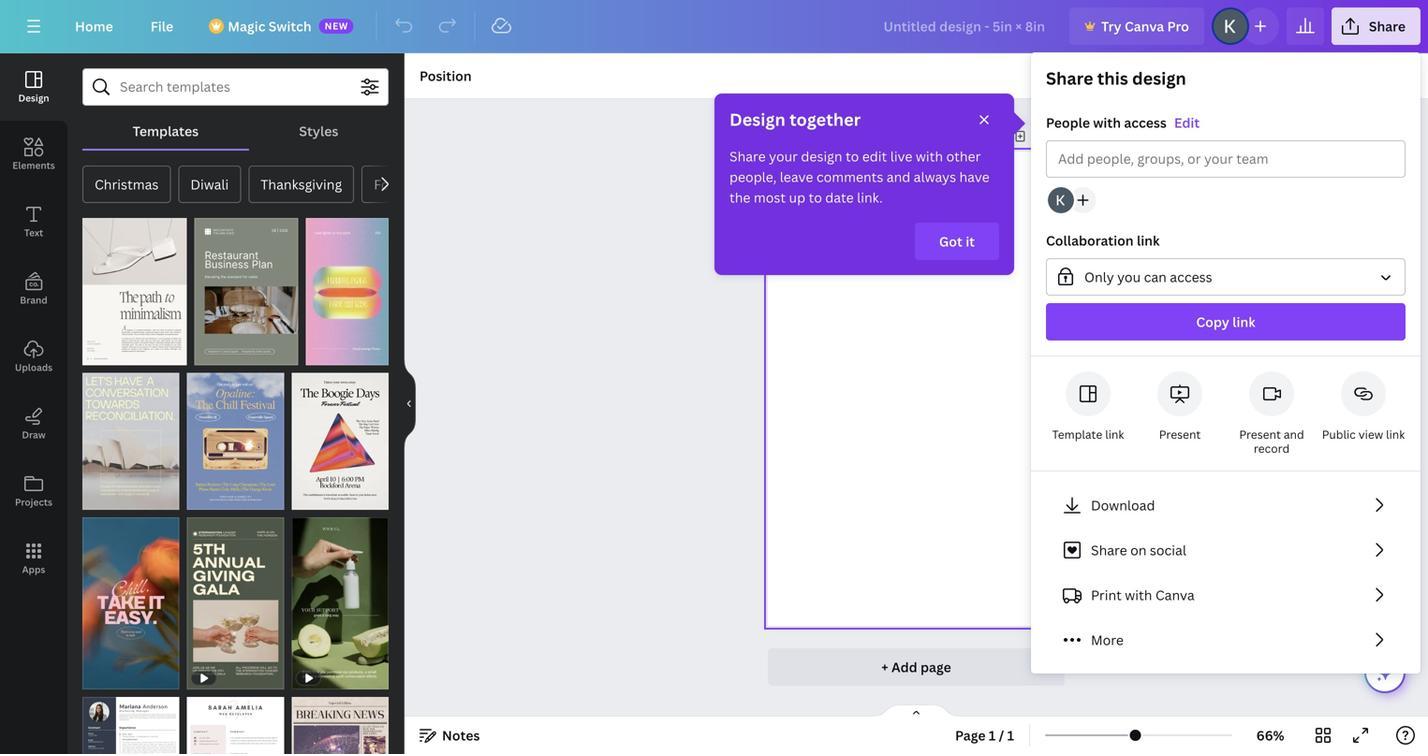 Task type: vqa. For each thing, say whether or not it's contained in the screenshot.
Styles button
yes



Task type: describe. For each thing, give the bounding box(es) containing it.
share this design
[[1046, 67, 1186, 90]]

charity gala your story in dark green light yellow classy minimalist style group
[[187, 506, 284, 690]]

1 of 15
[[203, 348, 240, 360]]

collaboration link
[[1046, 232, 1160, 250]]

record
[[1254, 441, 1290, 457]]

Search templates search field
[[120, 69, 351, 105]]

link for copy link
[[1233, 313, 1256, 331]]

share on social button
[[1046, 532, 1406, 569]]

christmas
[[95, 176, 159, 193]]

1 inside the restaurant business plan in green white minimal corporate style group
[[203, 348, 209, 360]]

share button
[[1332, 7, 1421, 45]]

of for 15
[[212, 348, 226, 360]]

ivory red pink 80s aesthetic music portrait trending poster image
[[292, 373, 389, 510]]

thanksgiving button
[[248, 166, 354, 203]]

cream black refined luxe elegant article page a4 document group
[[82, 207, 187, 365]]

other
[[946, 148, 981, 165]]

jan 26 cultural appreciation poster in light yellow light blue photocentric style image
[[82, 373, 179, 510]]

black white minimalist cv resume image
[[82, 698, 179, 755]]

styles
[[299, 122, 338, 140]]

public view link
[[1322, 427, 1405, 443]]

got
[[939, 233, 963, 251]]

66%
[[1256, 727, 1284, 745]]

link for collaboration link
[[1137, 232, 1160, 250]]

black vintage newspaper birthday party poster image
[[292, 698, 389, 755]]

share for share
[[1369, 17, 1406, 35]]

of for 2
[[100, 348, 114, 360]]

up
[[789, 189, 806, 207]]

got it button
[[915, 223, 999, 260]]

side panel tab list
[[0, 53, 67, 593]]

design for design together
[[730, 108, 786, 131]]

most
[[754, 189, 786, 207]]

together
[[790, 108, 861, 131]]

1 inside cream black refined luxe elegant article page a4 document group
[[92, 348, 97, 360]]

denim blue scarlet pink experimental type anxiety-calming motivational phone wallpaper image
[[82, 518, 179, 690]]

projects button
[[0, 458, 67, 525]]

notes button
[[412, 721, 487, 751]]

share your design to edit live with other people, leave comments and always have the most up to date link.
[[730, 148, 990, 207]]

notes
[[442, 727, 480, 745]]

elements button
[[0, 121, 67, 188]]

brand
[[20, 294, 47, 307]]

page
[[921, 659, 951, 677]]

try canva pro
[[1101, 17, 1189, 35]]

copy link button
[[1046, 303, 1406, 341]]

you
[[1117, 268, 1141, 286]]

people
[[1046, 114, 1090, 132]]

print
[[1091, 587, 1122, 605]]

your
[[769, 148, 798, 165]]

share for share this design
[[1046, 67, 1093, 90]]

share this design group
[[1031, 67, 1421, 357]]

template
[[1052, 427, 1103, 443]]

it
[[966, 233, 975, 251]]

more button
[[1046, 622, 1406, 659]]

date
[[825, 189, 854, 207]]

share for share on social
[[1091, 542, 1127, 560]]

+
[[881, 659, 888, 677]]

collaboration
[[1046, 232, 1134, 250]]

christmas button
[[82, 166, 171, 203]]

jan 26 cultural appreciation poster in light yellow light blue photocentric style group
[[82, 362, 179, 510]]

page 1 / 1
[[955, 727, 1014, 745]]

access inside button
[[1170, 268, 1212, 286]]

share for share your design to edit live with other people, leave comments and always have the most up to date link.
[[730, 148, 766, 165]]

position
[[420, 67, 472, 85]]

food
[[374, 176, 406, 193]]

copy
[[1196, 313, 1230, 331]]

edit button
[[1174, 112, 1200, 133]]

15
[[228, 348, 240, 360]]

design button
[[0, 53, 67, 121]]

with for print
[[1125, 587, 1152, 605]]

design for this
[[1132, 67, 1186, 90]]

draw
[[22, 429, 46, 442]]

hide image
[[404, 359, 416, 449]]

2
[[117, 348, 122, 360]]

page
[[955, 727, 986, 745]]

+ add page button
[[768, 649, 1065, 686]]

share on social
[[1091, 542, 1187, 560]]

black white minimalist cv resume group
[[82, 687, 179, 755]]

public
[[1322, 427, 1356, 443]]

have
[[959, 168, 990, 186]]

switch
[[269, 17, 312, 35]]

gold turquoise pink tactile psychedelic peaceful awareness quotes square psychedelic instagram story group
[[306, 207, 389, 365]]

uploads button
[[0, 323, 67, 391]]

link.
[[857, 189, 883, 207]]

0 vertical spatial to
[[846, 148, 859, 165]]

file
[[151, 17, 173, 35]]

social
[[1150, 542, 1187, 560]]

magic
[[228, 17, 265, 35]]

position button
[[412, 61, 479, 91]]

edit
[[862, 148, 887, 165]]

sky blue gold white 80s aesthetic music portrait trending portrait poster image
[[187, 373, 284, 510]]

design for design
[[18, 92, 49, 104]]

1 left /
[[989, 727, 996, 745]]

pro
[[1167, 17, 1189, 35]]

canva assistant image
[[1374, 662, 1396, 685]]

design for your
[[801, 148, 842, 165]]

leave
[[780, 168, 813, 186]]

template link
[[1052, 427, 1124, 443]]

link right view
[[1386, 427, 1405, 443]]

Only you can access button
[[1046, 258, 1406, 296]]



Task type: locate. For each thing, give the bounding box(es) containing it.
1 horizontal spatial to
[[846, 148, 859, 165]]

present and record
[[1239, 427, 1304, 457]]

gold turquoise pink tactile psychedelic peaceful awareness quotes square psychedelic instagram story image
[[306, 218, 389, 365]]

uploads
[[15, 361, 53, 374]]

link inside 'button'
[[1233, 313, 1256, 331]]

1 vertical spatial and
[[1284, 427, 1304, 443]]

1 horizontal spatial design
[[1132, 67, 1186, 90]]

Add people, groups, or your team text field
[[1058, 141, 1394, 177]]

1 vertical spatial canva
[[1156, 587, 1195, 605]]

main menu bar
[[0, 0, 1428, 53]]

design inside button
[[18, 92, 49, 104]]

on
[[1131, 542, 1147, 560]]

sky blue gold white 80s aesthetic music portrait trending portrait poster group
[[187, 362, 284, 510]]

print with canva
[[1091, 587, 1195, 605]]

with right people
[[1093, 114, 1121, 132]]

only you can access
[[1084, 268, 1212, 286]]

diwali
[[190, 176, 229, 193]]

black vintage newspaper birthday party poster group
[[292, 687, 389, 755]]

link up only you can access
[[1137, 232, 1160, 250]]

canva inside main menu bar
[[1125, 17, 1164, 35]]

1 left 2
[[92, 348, 97, 360]]

canva
[[1125, 17, 1164, 35], [1156, 587, 1195, 605]]

0 horizontal spatial and
[[887, 168, 911, 186]]

1 vertical spatial design
[[730, 108, 786, 131]]

ivory red pink 80s aesthetic music portrait trending poster group
[[292, 362, 389, 510]]

comments
[[816, 168, 883, 186]]

present
[[1159, 427, 1201, 443], [1239, 427, 1281, 443]]

0 horizontal spatial to
[[809, 189, 822, 207]]

elegant minimalist cv resume group
[[187, 687, 284, 755]]

0 horizontal spatial with
[[916, 148, 943, 165]]

try canva pro button
[[1070, 7, 1204, 45]]

only
[[1084, 268, 1114, 286]]

design up your
[[730, 108, 786, 131]]

share inside button
[[1091, 542, 1127, 560]]

share inside share your design to edit live with other people, leave comments and always have the most up to date link.
[[730, 148, 766, 165]]

diwali button
[[178, 166, 241, 203]]

and left the "public"
[[1284, 427, 1304, 443]]

magic switch
[[228, 17, 312, 35]]

the
[[730, 189, 751, 207]]

home
[[75, 17, 113, 35]]

1 horizontal spatial design
[[730, 108, 786, 131]]

copy link
[[1196, 313, 1256, 331]]

0 horizontal spatial design
[[18, 92, 49, 104]]

link for template link
[[1105, 427, 1124, 443]]

share inside dropdown button
[[1369, 17, 1406, 35]]

apps
[[22, 564, 45, 576]]

to
[[846, 148, 859, 165], [809, 189, 822, 207]]

2 of from the left
[[212, 348, 226, 360]]

link right copy
[[1233, 313, 1256, 331]]

Design title text field
[[869, 7, 1062, 45]]

styles button
[[249, 113, 389, 149]]

of left 15 on the left
[[212, 348, 226, 360]]

1 of from the left
[[100, 348, 114, 360]]

of inside cream black refined luxe elegant article page a4 document group
[[100, 348, 114, 360]]

design right this
[[1132, 67, 1186, 90]]

design together
[[730, 108, 861, 131]]

link right 'template'
[[1105, 427, 1124, 443]]

with right print
[[1125, 587, 1152, 605]]

link
[[1137, 232, 1160, 250], [1233, 313, 1256, 331], [1105, 427, 1124, 443], [1386, 427, 1405, 443]]

to up comments
[[846, 148, 859, 165]]

2 vertical spatial with
[[1125, 587, 1152, 605]]

can
[[1144, 268, 1167, 286]]

with for people
[[1093, 114, 1121, 132]]

0 vertical spatial design
[[1132, 67, 1186, 90]]

and
[[887, 168, 911, 186], [1284, 427, 1304, 443]]

got it
[[939, 233, 975, 251]]

access
[[1124, 114, 1167, 132], [1170, 268, 1212, 286]]

1 horizontal spatial access
[[1170, 268, 1212, 286]]

0 horizontal spatial present
[[1159, 427, 1201, 443]]

1 left 15 on the left
[[203, 348, 209, 360]]

design up leave
[[801, 148, 842, 165]]

elements
[[12, 159, 55, 172]]

file button
[[136, 7, 188, 45]]

and inside present and record
[[1284, 427, 1304, 443]]

with inside share your design to edit live with other people, leave comments and always have the most up to date link.
[[916, 148, 943, 165]]

edit
[[1174, 114, 1200, 132]]

2 present from the left
[[1239, 427, 1281, 443]]

more
[[1091, 632, 1124, 649]]

download button
[[1046, 487, 1406, 524]]

+ add page
[[881, 659, 951, 677]]

list containing download
[[1046, 487, 1406, 659]]

templates
[[133, 122, 199, 140]]

0 horizontal spatial design
[[801, 148, 842, 165]]

text button
[[0, 188, 67, 256]]

66% button
[[1240, 721, 1301, 751]]

of inside the restaurant business plan in green white minimal corporate style group
[[212, 348, 226, 360]]

0 vertical spatial design
[[18, 92, 49, 104]]

1 vertical spatial access
[[1170, 268, 1212, 286]]

access left edit button
[[1124, 114, 1167, 132]]

1 horizontal spatial with
[[1093, 114, 1121, 132]]

present for present and record
[[1239, 427, 1281, 443]]

view
[[1359, 427, 1383, 443]]

and inside share your design to edit live with other people, leave comments and always have the most up to date link.
[[887, 168, 911, 186]]

projects
[[15, 496, 52, 509]]

1 horizontal spatial of
[[212, 348, 226, 360]]

2 horizontal spatial with
[[1125, 587, 1152, 605]]

show pages image
[[871, 704, 961, 719]]

and down live
[[887, 168, 911, 186]]

this
[[1097, 67, 1128, 90]]

brand button
[[0, 256, 67, 323]]

/
[[999, 727, 1004, 745]]

share inside group
[[1046, 67, 1093, 90]]

templates button
[[82, 113, 249, 149]]

1 vertical spatial with
[[916, 148, 943, 165]]

0 vertical spatial with
[[1093, 114, 1121, 132]]

design inside share your design to edit live with other people, leave comments and always have the most up to date link.
[[801, 148, 842, 165]]

elegant minimalist cv resume image
[[187, 698, 284, 755]]

add
[[892, 659, 917, 677]]

thanksgiving
[[261, 176, 342, 193]]

canva inside list
[[1156, 587, 1195, 605]]

canva down social
[[1156, 587, 1195, 605]]

1 right /
[[1007, 727, 1014, 745]]

1 vertical spatial design
[[801, 148, 842, 165]]

to right up
[[809, 189, 822, 207]]

download
[[1091, 497, 1155, 515]]

with inside share this design group
[[1093, 114, 1121, 132]]

with inside button
[[1125, 587, 1152, 605]]

share
[[1369, 17, 1406, 35], [1046, 67, 1093, 90], [730, 148, 766, 165], [1091, 542, 1127, 560]]

denim blue scarlet pink experimental type anxiety-calming motivational phone wallpaper group
[[82, 506, 179, 690]]

with up always
[[916, 148, 943, 165]]

0 vertical spatial and
[[887, 168, 911, 186]]

print with canva button
[[1046, 577, 1406, 614]]

live
[[890, 148, 913, 165]]

food button
[[362, 166, 418, 203]]

always
[[914, 168, 956, 186]]

home link
[[60, 7, 128, 45]]

1 present from the left
[[1159, 427, 1201, 443]]

of left 2
[[100, 348, 114, 360]]

0 horizontal spatial of
[[100, 348, 114, 360]]

1 of 2
[[92, 348, 122, 360]]

0 vertical spatial canva
[[1125, 17, 1164, 35]]

0 horizontal spatial access
[[1124, 114, 1167, 132]]

present inside present and record
[[1239, 427, 1281, 443]]

1 horizontal spatial present
[[1239, 427, 1281, 443]]

access right the can
[[1170, 268, 1212, 286]]

canva right try
[[1125, 17, 1164, 35]]

design up "elements" button
[[18, 92, 49, 104]]

try
[[1101, 17, 1122, 35]]

new
[[325, 20, 348, 32]]

apps button
[[0, 525, 67, 593]]

1 vertical spatial to
[[809, 189, 822, 207]]

people,
[[730, 168, 777, 186]]

dark green white photocentric neutral clean beauty brands sustainable beauty your story group
[[292, 506, 389, 690]]

restaurant business plan in green white minimal corporate style group
[[194, 207, 298, 365]]

1
[[92, 348, 97, 360], [203, 348, 209, 360], [989, 727, 996, 745], [1007, 727, 1014, 745]]

design inside group
[[1132, 67, 1186, 90]]

1 horizontal spatial and
[[1284, 427, 1304, 443]]

0 vertical spatial access
[[1124, 114, 1167, 132]]

list
[[1046, 487, 1406, 659]]

text
[[24, 227, 43, 239]]

present for present
[[1159, 427, 1201, 443]]



